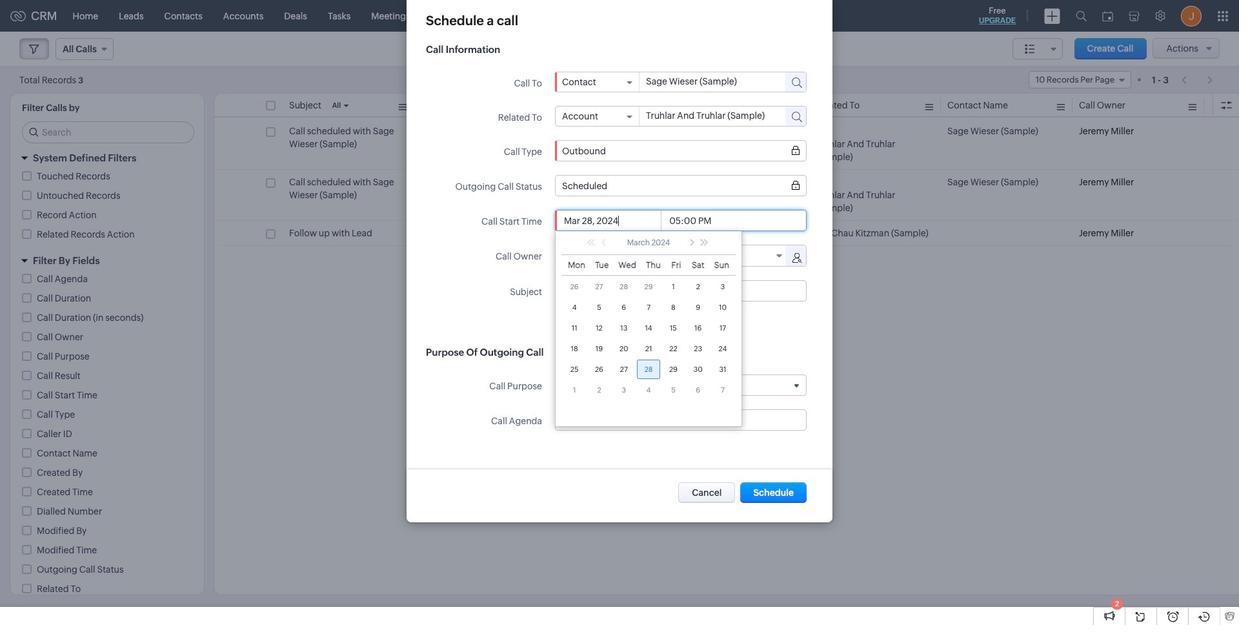 Task type: vqa. For each thing, say whether or not it's contained in the screenshot.
'row group'
yes



Task type: locate. For each thing, give the bounding box(es) containing it.
create menu element
[[1037, 0, 1069, 31]]

row group
[[214, 119, 1239, 246]]

search element
[[1069, 0, 1095, 32]]

None field
[[562, 77, 633, 87], [562, 111, 633, 121], [562, 146, 800, 156], [562, 180, 800, 191], [562, 77, 633, 87], [562, 111, 633, 121], [562, 146, 800, 156], [562, 180, 800, 191]]

None text field
[[640, 72, 774, 90], [640, 107, 778, 125], [640, 72, 774, 90], [640, 107, 778, 125]]

hh:mm a text field
[[668, 215, 717, 226]]

None button
[[679, 482, 736, 503], [741, 482, 807, 503], [679, 482, 736, 503], [741, 482, 807, 503]]

None text field
[[562, 286, 800, 296], [562, 415, 800, 425], [562, 286, 800, 296], [562, 415, 800, 425]]

profile image
[[1182, 5, 1202, 26]]

mmm d, yyyy text field
[[562, 215, 661, 226]]

calendar image
[[1103, 11, 1114, 21]]

navigation
[[1176, 70, 1220, 89]]



Task type: describe. For each thing, give the bounding box(es) containing it.
profile element
[[1174, 0, 1210, 31]]

logo image
[[10, 11, 26, 21]]

create menu image
[[1045, 8, 1061, 24]]

Search text field
[[23, 122, 194, 143]]

search image
[[1076, 10, 1087, 21]]



